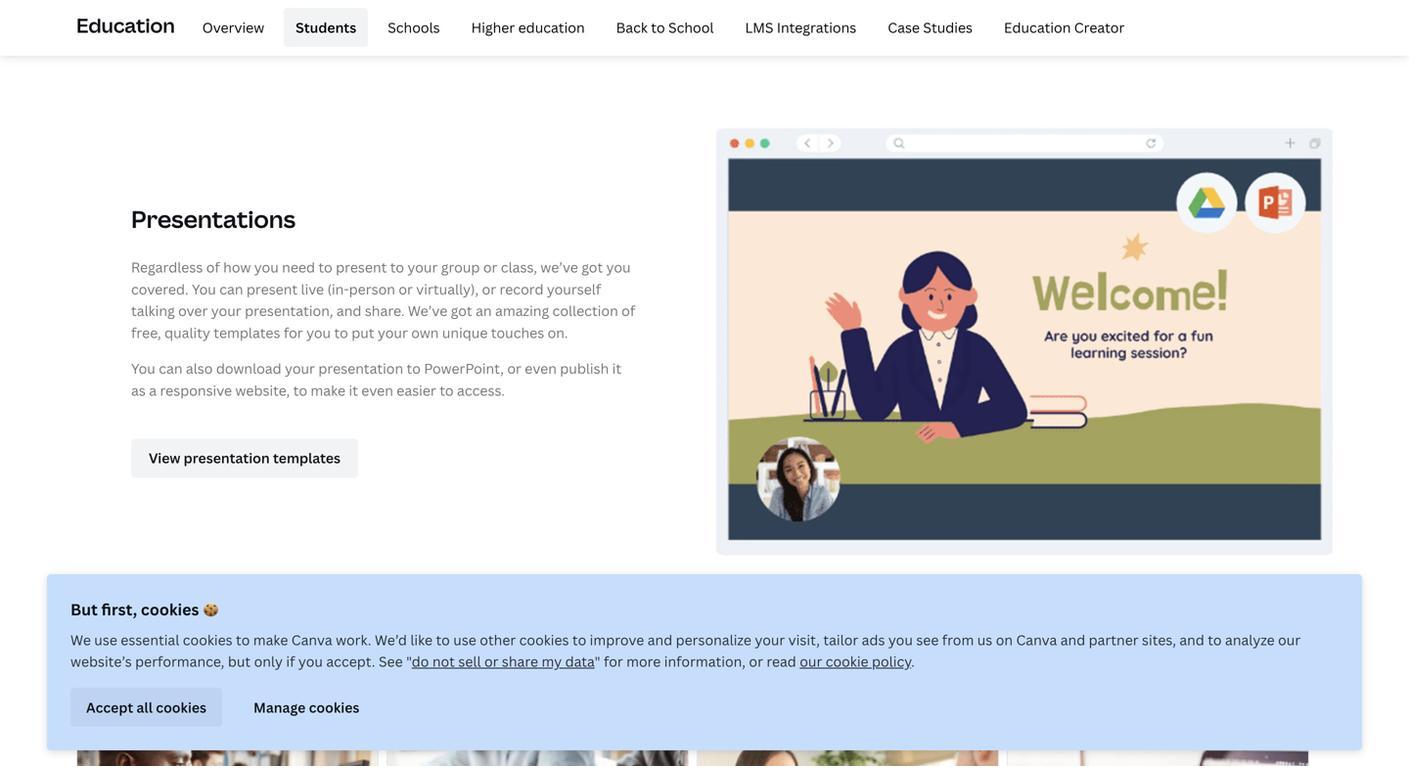 Task type: locate. For each thing, give the bounding box(es) containing it.
you right if
[[298, 652, 323, 671]]

(in-
[[327, 280, 349, 298]]

information,
[[664, 652, 746, 671]]

even down 'presentation'
[[362, 381, 393, 400]]

canva up if
[[292, 631, 332, 649]]

1 " from the left
[[406, 652, 412, 671]]

education inside 'link'
[[1004, 18, 1071, 37]]

1 horizontal spatial you
[[192, 280, 216, 298]]

lms integrations link
[[734, 8, 869, 47]]

touches
[[491, 324, 544, 342]]

regardless of how you need to present to your group or class, we've got you covered. you can present live (in-person or virtually), or record yourself talking over your presentation, and share. we've got an amazing collection of free, quality templates for you to put your own unique touches on.
[[131, 258, 636, 342]]

tasks
[[245, 12, 279, 31]]

0 horizontal spatial can
[[159, 359, 183, 378]]

0 vertical spatial own
[[214, 12, 242, 31]]

cookies up essential
[[141, 599, 199, 620]]

1 horizontal spatial for
[[604, 652, 623, 671]]

as
[[131, 381, 146, 400]]

1 horizontal spatial use
[[453, 631, 477, 649]]

see
[[379, 652, 403, 671]]

higher
[[471, 18, 515, 37]]

0 horizontal spatial education
[[76, 12, 175, 38]]

0 horizontal spatial you
[[131, 359, 155, 378]]

education left the creator
[[1004, 18, 1071, 37]]

on
[[260, 0, 277, 9], [996, 631, 1013, 649]]

how
[[223, 258, 251, 276]]

0 vertical spatial present
[[336, 258, 387, 276]]

on inside get everyone in your group on the same page and accountable to their own tasks
[[260, 0, 277, 9]]

and down '(in-'
[[337, 302, 362, 320]]

powerpoint,
[[424, 359, 504, 378]]

ads
[[862, 631, 885, 649]]

amazing
[[495, 302, 549, 320]]

0 horizontal spatial of
[[206, 258, 220, 276]]

access.
[[457, 381, 505, 400]]

download
[[216, 359, 282, 378]]

and left partner
[[1061, 631, 1086, 649]]

can inside you can also download your presentation to powerpoint, or even publish it as a responsive website, to make it even easier to access.
[[159, 359, 183, 378]]

1 vertical spatial can
[[159, 359, 183, 378]]

accountable
[[76, 12, 159, 31]]

only
[[254, 652, 283, 671]]

0 horizontal spatial use
[[94, 631, 117, 649]]

0 horizontal spatial it
[[349, 381, 358, 400]]

1 horizontal spatial even
[[525, 359, 557, 378]]

to
[[162, 12, 176, 31], [651, 18, 665, 37], [319, 258, 333, 276], [390, 258, 404, 276], [334, 324, 348, 342], [407, 359, 421, 378], [293, 381, 307, 400], [440, 381, 454, 400], [236, 631, 250, 649], [436, 631, 450, 649], [573, 631, 587, 649], [1208, 631, 1222, 649]]

own down we've on the top left of page
[[411, 324, 439, 342]]

our down visit, at the right of page
[[800, 652, 823, 671]]

yourself
[[547, 280, 601, 298]]

for down presentation,
[[284, 324, 303, 342]]

group inside regardless of how you need to present to your group or class, we've got you covered. you can present live (in-person or virtually), or record yourself talking over your presentation, and share. we've got an amazing collection of free, quality templates for you to put your own unique touches on.
[[441, 258, 480, 276]]

get everyone in your group on the same page and accountable to their own tasks
[[76, 0, 404, 31]]

case studies link
[[876, 8, 985, 47]]

use up sell in the left of the page
[[453, 631, 477, 649]]

0 horizontal spatial "
[[406, 652, 412, 671]]

got
[[582, 258, 603, 276], [451, 302, 473, 320]]

and down but first, cookies 🍪
[[147, 620, 206, 663]]

of left how at the left of the page
[[206, 258, 220, 276]]

but
[[70, 599, 98, 620]]

menu bar
[[183, 8, 1137, 47]]

0 horizontal spatial on
[[260, 0, 277, 9]]

on up "tasks"
[[260, 0, 277, 9]]

our
[[1279, 631, 1301, 649], [800, 652, 823, 671]]

0 horizontal spatial own
[[214, 12, 242, 31]]

presentation
[[318, 359, 403, 378]]

you down presentation,
[[306, 324, 331, 342]]

the
[[280, 0, 302, 9]]

got up yourself
[[582, 258, 603, 276]]

1 use from the left
[[94, 631, 117, 649]]

like
[[410, 631, 433, 649]]

0 vertical spatial you
[[192, 280, 216, 298]]

our right "analyze"
[[1279, 631, 1301, 649]]

make inside you can also download your presentation to powerpoint, or even publish it as a responsive website, to make it even easier to access.
[[311, 381, 346, 400]]

0 horizontal spatial for
[[284, 324, 303, 342]]

0 horizontal spatial make
[[253, 631, 288, 649]]

but
[[228, 652, 251, 671]]

more
[[627, 652, 661, 671]]

a
[[149, 381, 157, 400]]

on right us
[[996, 631, 1013, 649]]

sites,
[[1142, 631, 1177, 649]]

your down share.
[[378, 324, 408, 342]]

record
[[500, 280, 544, 298]]

canva
[[292, 631, 332, 649], [1017, 631, 1058, 649]]

and up do not sell or share my data " for more information, or read our cookie policy .
[[648, 631, 673, 649]]

got left the an
[[451, 302, 473, 320]]

and right sites, at the bottom right
[[1180, 631, 1205, 649]]

own
[[214, 12, 242, 31], [411, 324, 439, 342]]

or down touches
[[507, 359, 522, 378]]

or up the an
[[482, 280, 496, 298]]

to down in
[[162, 12, 176, 31]]

it down 'presentation'
[[349, 381, 358, 400]]

cookie
[[826, 652, 869, 671]]

and right page on the left of page
[[379, 0, 404, 9]]

make up only
[[253, 631, 288, 649]]

or up share.
[[399, 280, 413, 298]]

and inside get everyone in your group on the same page and accountable to their own tasks
[[379, 0, 404, 9]]

0 vertical spatial for
[[284, 324, 303, 342]]

lms integrations
[[745, 18, 857, 37]]

group up virtually),
[[441, 258, 480, 276]]

easier
[[397, 381, 436, 400]]

our cookie policy link
[[800, 652, 912, 671]]

unique
[[442, 324, 488, 342]]

.
[[912, 652, 915, 671]]

present
[[336, 258, 387, 276], [247, 280, 298, 298]]

make down 'presentation'
[[311, 381, 346, 400]]

us
[[978, 631, 993, 649]]

0 horizontal spatial our
[[800, 652, 823, 671]]

1 vertical spatial it
[[349, 381, 358, 400]]

your up their
[[184, 0, 214, 9]]

0 horizontal spatial even
[[362, 381, 393, 400]]

student presenting image
[[717, 110, 1333, 572]]

and
[[379, 0, 404, 9], [337, 302, 362, 320], [147, 620, 206, 663], [648, 631, 673, 649], [1061, 631, 1086, 649], [1180, 631, 1205, 649]]

page
[[344, 0, 375, 9]]

for down improve at bottom
[[604, 652, 623, 671]]

or left class,
[[483, 258, 498, 276]]

your inside we use essential cookies to make canva work. we'd like to use other cookies to improve and personalize your visit, tailor ads you see from us on canva and partner sites, and to analyze our website's performance, but only if you accept. see "
[[755, 631, 785, 649]]

use up website's
[[94, 631, 117, 649]]

canva right us
[[1017, 631, 1058, 649]]

manage cookies button
[[238, 688, 375, 727]]

1 horizontal spatial education
[[1004, 18, 1071, 37]]

can down how at the left of the page
[[219, 280, 243, 298]]

you up policy
[[889, 631, 913, 649]]

group
[[217, 0, 256, 9], [441, 258, 480, 276]]

1 canva from the left
[[292, 631, 332, 649]]

to up person
[[390, 258, 404, 276]]

you up as
[[131, 359, 155, 378]]

0 vertical spatial our
[[1279, 631, 1301, 649]]

your
[[184, 0, 214, 9], [408, 258, 438, 276], [211, 302, 241, 320], [378, 324, 408, 342], [285, 359, 315, 378], [755, 631, 785, 649]]

your up website, in the left of the page
[[285, 359, 315, 378]]

education for education
[[76, 12, 175, 38]]

1 horizontal spatial can
[[219, 280, 243, 298]]

own right their
[[214, 12, 242, 31]]

1 horizontal spatial our
[[1279, 631, 1301, 649]]

1 horizontal spatial on
[[996, 631, 1013, 649]]

1 vertical spatial even
[[362, 381, 393, 400]]

1 vertical spatial got
[[451, 302, 473, 320]]

do not sell or share my data " for more information, or read our cookie policy .
[[412, 652, 915, 671]]

it right publish
[[612, 359, 622, 378]]

their
[[179, 12, 211, 31]]

all
[[137, 698, 153, 717]]

0 vertical spatial make
[[311, 381, 346, 400]]

of right collection at left
[[622, 302, 636, 320]]

1 vertical spatial group
[[441, 258, 480, 276]]

lms
[[745, 18, 774, 37]]

0 horizontal spatial group
[[217, 0, 256, 9]]

your up "templates" on the top of the page
[[211, 302, 241, 320]]

1 horizontal spatial it
[[612, 359, 622, 378]]

put
[[352, 324, 375, 342]]

education
[[76, 12, 175, 38], [1004, 18, 1071, 37]]

tips
[[76, 620, 141, 663]]

1 horizontal spatial make
[[311, 381, 346, 400]]

1 vertical spatial of
[[622, 302, 636, 320]]

covered.
[[131, 280, 189, 298]]

share
[[502, 652, 538, 671]]

work.
[[336, 631, 372, 649]]

group up the overview
[[217, 0, 256, 9]]

1 horizontal spatial present
[[336, 258, 387, 276]]

over
[[178, 302, 208, 320]]

education for education creator
[[1004, 18, 1071, 37]]

present up presentation,
[[247, 280, 298, 298]]

1 vertical spatial on
[[996, 631, 1013, 649]]

1 horizontal spatial group
[[441, 258, 480, 276]]

visit,
[[789, 631, 820, 649]]

or
[[483, 258, 498, 276], [399, 280, 413, 298], [482, 280, 496, 298], [507, 359, 522, 378], [485, 652, 499, 671], [749, 652, 763, 671]]

or right sell in the left of the page
[[485, 652, 499, 671]]

you can also download your presentation to powerpoint, or even publish it as a responsive website, to make it even easier to access.
[[131, 359, 622, 400]]

0 horizontal spatial canva
[[292, 631, 332, 649]]

" right 'see'
[[406, 652, 412, 671]]

your inside get everyone in your group on the same page and accountable to their own tasks
[[184, 0, 214, 9]]

from
[[942, 631, 974, 649]]

1 horizontal spatial own
[[411, 324, 439, 342]]

0 horizontal spatial got
[[451, 302, 473, 320]]

present up person
[[336, 258, 387, 276]]

🍪
[[203, 599, 219, 620]]

if
[[286, 652, 295, 671]]

0 horizontal spatial present
[[247, 280, 298, 298]]

" down improve at bottom
[[595, 652, 601, 671]]

1 horizontal spatial canva
[[1017, 631, 1058, 649]]

you inside regardless of how you need to present to your group or class, we've got you covered. you can present live (in-person or virtually), or record yourself talking over your presentation, and share. we've got an amazing collection of free, quality templates for you to put your own unique touches on.
[[192, 280, 216, 298]]

performance,
[[135, 652, 225, 671]]

even down on.
[[525, 359, 557, 378]]

to up data
[[573, 631, 587, 649]]

0 vertical spatial of
[[206, 258, 220, 276]]

improve
[[590, 631, 644, 649]]

1 vertical spatial you
[[131, 359, 155, 378]]

2 use from the left
[[453, 631, 477, 649]]

0 vertical spatial group
[[217, 0, 256, 9]]

1 horizontal spatial got
[[582, 258, 603, 276]]

an
[[476, 302, 492, 320]]

1 vertical spatial for
[[604, 652, 623, 671]]

everyone
[[103, 0, 165, 9]]

can left also
[[159, 359, 183, 378]]

0 vertical spatial can
[[219, 280, 243, 298]]

1 vertical spatial make
[[253, 631, 288, 649]]

your up read
[[755, 631, 785, 649]]

you up over
[[192, 280, 216, 298]]

sell
[[458, 652, 481, 671]]

creator
[[1075, 18, 1125, 37]]

1 vertical spatial own
[[411, 324, 439, 342]]

education down everyone
[[76, 12, 175, 38]]

can inside regardless of how you need to present to your group or class, we've got you covered. you can present live (in-person or virtually), or record yourself talking over your presentation, and share. we've got an amazing collection of free, quality templates for you to put your own unique touches on.
[[219, 280, 243, 298]]

share.
[[365, 302, 405, 320]]

back to school link
[[605, 8, 726, 47]]

0 vertical spatial on
[[260, 0, 277, 9]]

or inside you can also download your presentation to powerpoint, or even publish it as a responsive website, to make it even easier to access.
[[507, 359, 522, 378]]

1 horizontal spatial "
[[595, 652, 601, 671]]



Task type: describe. For each thing, give the bounding box(es) containing it.
education creator link
[[993, 8, 1137, 47]]

do
[[412, 652, 429, 671]]

1 horizontal spatial of
[[622, 302, 636, 320]]

to left put
[[334, 324, 348, 342]]

we
[[70, 631, 91, 649]]

make inside we use essential cookies to make canva work. we'd like to use other cookies to improve and personalize your visit, tailor ads you see from us on canva and partner sites, and to analyze our website's performance, but only if you accept. see "
[[253, 631, 288, 649]]

schools
[[388, 18, 440, 37]]

0 vertical spatial it
[[612, 359, 622, 378]]

collection
[[553, 302, 618, 320]]

we've
[[541, 258, 578, 276]]

you inside you can also download your presentation to powerpoint, or even publish it as a responsive website, to make it even easier to access.
[[131, 359, 155, 378]]

2 canva from the left
[[1017, 631, 1058, 649]]

read
[[767, 652, 797, 671]]

2 " from the left
[[595, 652, 601, 671]]

to left "analyze"
[[1208, 631, 1222, 649]]

education
[[518, 18, 585, 37]]

accept all cookies
[[86, 698, 207, 717]]

own inside get everyone in your group on the same page and accountable to their own tasks
[[214, 12, 242, 31]]

in
[[168, 0, 181, 9]]

menu bar containing overview
[[183, 8, 1137, 47]]

analyze
[[1226, 631, 1275, 649]]

we'd
[[375, 631, 407, 649]]

0 vertical spatial even
[[525, 359, 557, 378]]

same
[[305, 0, 340, 9]]

you up collection at left
[[607, 258, 631, 276]]

talking
[[131, 302, 175, 320]]

and inside regardless of how you need to present to your group or class, we've got you covered. you can present live (in-person or virtually), or record yourself talking over your presentation, and share. we've got an amazing collection of free, quality templates for you to put your own unique touches on.
[[337, 302, 362, 320]]

to right website, in the left of the page
[[293, 381, 307, 400]]

we've
[[408, 302, 448, 320]]

cookies down accept. at the left of page
[[309, 698, 360, 717]]

do not sell or share my data link
[[412, 652, 595, 671]]

templates
[[214, 324, 280, 342]]

1 vertical spatial present
[[247, 280, 298, 298]]

tailor
[[824, 631, 859, 649]]

cookies up my
[[519, 631, 569, 649]]

personalize
[[676, 631, 752, 649]]

to up "but"
[[236, 631, 250, 649]]

cookies down 🍪
[[183, 631, 233, 649]]

partner
[[1089, 631, 1139, 649]]

essential
[[121, 631, 179, 649]]

quality
[[165, 324, 210, 342]]

own inside regardless of how you need to present to your group or class, we've got you covered. you can present live (in-person or virtually), or record yourself talking over your presentation, and share. we've got an amazing collection of free, quality templates for you to put your own unique touches on.
[[411, 324, 439, 342]]

to right like
[[436, 631, 450, 649]]

overview link
[[191, 8, 276, 47]]

you right how at the left of the page
[[254, 258, 279, 276]]

group inside get everyone in your group on the same page and accountable to their own tasks
[[217, 0, 256, 9]]

to up '(in-'
[[319, 258, 333, 276]]

your up virtually),
[[408, 258, 438, 276]]

students
[[296, 18, 357, 37]]

website's
[[70, 652, 132, 671]]

integrations
[[777, 18, 857, 37]]

on inside we use essential cookies to make canva work. we'd like to use other cookies to improve and personalize your visit, tailor ads you see from us on canva and partner sites, and to analyze our website's performance, but only if you accept. see "
[[996, 631, 1013, 649]]

schools link
[[376, 8, 452, 47]]

need
[[282, 258, 315, 276]]

we use essential cookies to make canva work. we'd like to use other cookies to improve and personalize your visit, tailor ads you see from us on canva and partner sites, and to analyze our website's performance, but only if you accept. see "
[[70, 631, 1301, 671]]

first,
[[101, 599, 137, 620]]

students link
[[284, 8, 368, 47]]

not
[[433, 652, 455, 671]]

cookies right 'all'
[[156, 698, 207, 717]]

back to school
[[616, 18, 714, 37]]

to inside get everyone in your group on the same page and accountable to their own tasks
[[162, 12, 176, 31]]

overview
[[202, 18, 264, 37]]

or left read
[[749, 652, 763, 671]]

back
[[616, 18, 648, 37]]

accept.
[[326, 652, 375, 671]]

policy
[[872, 652, 912, 671]]

manage cookies
[[254, 698, 360, 717]]

live
[[301, 280, 324, 298]]

your inside you can also download your presentation to powerpoint, or even publish it as a responsive website, to make it even easier to access.
[[285, 359, 315, 378]]

0 vertical spatial got
[[582, 258, 603, 276]]

" inside we use essential cookies to make canva work. we'd like to use other cookies to improve and personalize your visit, tailor ads you see from us on canva and partner sites, and to analyze our website's performance, but only if you accept. see "
[[406, 652, 412, 671]]

data
[[565, 652, 595, 671]]

our inside we use essential cookies to make canva work. we'd like to use other cookies to improve and personalize your visit, tailor ads you see from us on canva and partner sites, and to analyze our website's performance, but only if you accept. see "
[[1279, 631, 1301, 649]]

to right the back
[[651, 18, 665, 37]]

school
[[669, 18, 714, 37]]

accept
[[86, 698, 133, 717]]

tips and resources
[[76, 620, 369, 663]]

presentations
[[131, 203, 296, 235]]

to down powerpoint,
[[440, 381, 454, 400]]

1 vertical spatial our
[[800, 652, 823, 671]]

free,
[[131, 324, 161, 342]]

other
[[480, 631, 516, 649]]

case studies
[[888, 18, 973, 37]]

class,
[[501, 258, 537, 276]]

accept all cookies button
[[70, 688, 222, 727]]

for inside regardless of how you need to present to your group or class, we've got you covered. you can present live (in-person or virtually), or record yourself talking over your presentation, and share. we've got an amazing collection of free, quality templates for you to put your own unique touches on.
[[284, 324, 303, 342]]

get everyone in your group on the same page and accountable to their own tasks link
[[76, 0, 480, 48]]

presentation,
[[245, 302, 333, 320]]

regardless
[[131, 258, 203, 276]]

but first, cookies 🍪
[[70, 599, 219, 620]]

higher education link
[[460, 8, 597, 47]]

website,
[[235, 381, 290, 400]]

to up easier on the left of page
[[407, 359, 421, 378]]



Task type: vqa. For each thing, say whether or not it's contained in the screenshot.
data
yes



